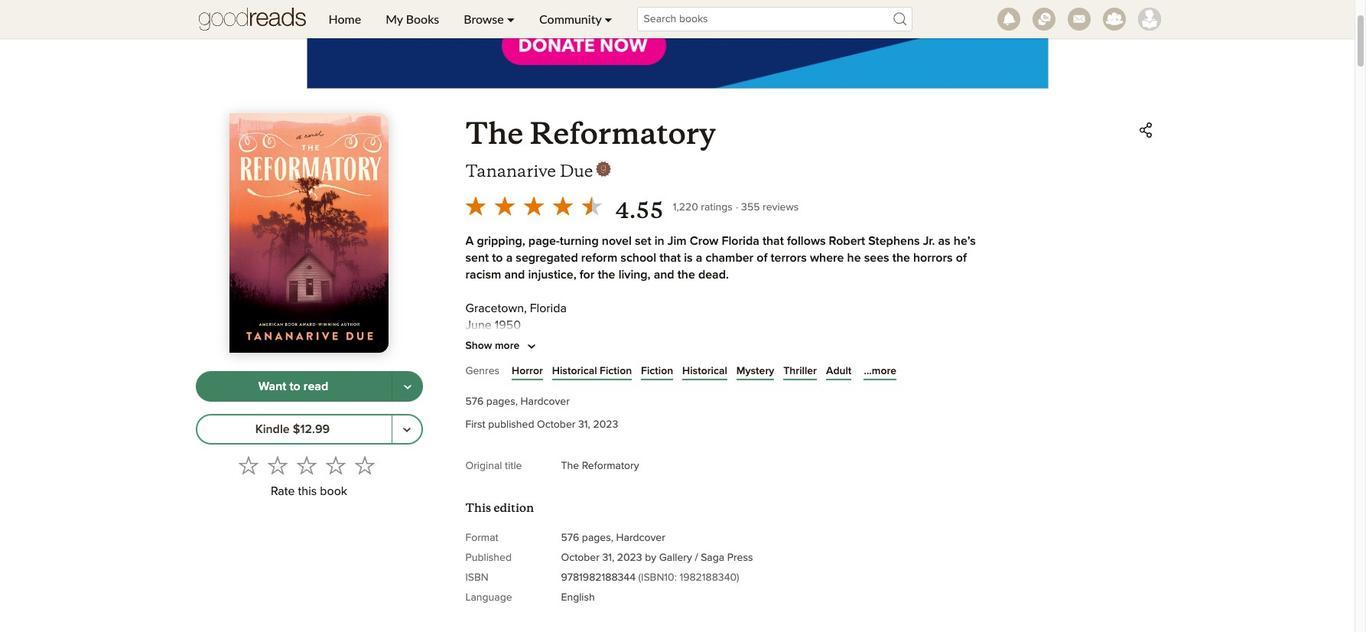 Task type: locate. For each thing, give the bounding box(es) containing it.
rate 2 out of 5 image
[[268, 456, 288, 476]]

fiction
[[600, 366, 632, 377], [641, 366, 673, 377]]

the reformatory up goodreads author image
[[466, 115, 716, 152]]

has
[[507, 436, 526, 448], [525, 453, 544, 465]]

0 horizontal spatial as
[[799, 553, 812, 566]]

1 vertical spatial pages,
[[582, 533, 614, 543]]

to down gripping, at the top
[[492, 252, 503, 264]]

0 horizontal spatial school
[[536, 403, 571, 415]]

and down older
[[895, 386, 915, 398]]

of up published
[[502, 403, 512, 415]]

is inside twelve-year-old robbie stephens, jr., is sentenced to six months at the gracetown school for boys, a reformatory, for kicking the son of the largest landowner in town in defense of his older sister, gloria. so begins robbie's journey further into the terrors of the jim crow south and the very real horror of the school they call the reformatory.
[[669, 352, 678, 365]]

576 pages, hardcover down too
[[561, 533, 666, 543]]

2 horizontal spatial the
[[622, 403, 642, 415]]

31, up "9781982188344"
[[603, 552, 615, 563]]

it's
[[586, 520, 601, 532]]

the reformatory down seeing
[[561, 461, 639, 471]]

jim down top genres for this book element
[[807, 386, 826, 398]]

written
[[760, 553, 796, 566]]

but
[[790, 470, 808, 482], [943, 486, 961, 499]]

novel
[[602, 235, 632, 247]]

due inside is a haunting work of historical fiction written as only american book award– winning author tananarive due could, by piecing together the life of the relative her family never spoke of and bringing his tragedy and those of so many others at the infamous dozier school for boys to the light in this riveting novel.
[[610, 570, 632, 582]]

of up gone
[[711, 453, 721, 465]]

historical
[[552, 366, 597, 377], [683, 366, 728, 377]]

▾ for community ▾
[[605, 11, 613, 26]]

what right but
[[743, 436, 769, 448]]

segregated
[[516, 252, 578, 264]]

0 vertical spatial florida
[[722, 235, 760, 247]]

has down published
[[507, 436, 526, 448]]

a down first published october 31, 2023
[[529, 436, 535, 448]]

but down happens
[[790, 470, 808, 482]]

ghosts,
[[628, 436, 667, 448]]

is up too
[[609, 503, 617, 515]]

576 down before
[[561, 533, 579, 543]]

a right once
[[827, 436, 833, 448]]

florida down injustice,
[[530, 302, 567, 314]]

576 pages, hardcover up published
[[466, 396, 570, 407]]

boys down the language
[[466, 604, 492, 616]]

reformatory
[[530, 115, 716, 152], [582, 461, 639, 471]]

crow up chamber on the right top
[[690, 235, 719, 247]]

adult
[[826, 366, 852, 377]]

0 horizontal spatial pages,
[[487, 396, 518, 407]]

edition
[[494, 500, 534, 515]]

first published october 31, 2023
[[466, 419, 618, 430]]

0 horizontal spatial historical
[[552, 366, 597, 377]]

gone
[[713, 470, 741, 482]]

book title: the reformatory element
[[466, 115, 716, 152]]

the down journey
[[622, 403, 642, 415]]

0 vertical spatial boys
[[904, 453, 931, 465]]

south
[[860, 386, 892, 398]]

0 horizontal spatial crow
[[690, 235, 719, 247]]

tananarive due
[[466, 161, 593, 181]]

that down 1,220
[[660, 252, 681, 264]]

1 vertical spatial sees
[[907, 470, 933, 482]]

rallying
[[620, 503, 659, 515]]

1 vertical spatial the
[[622, 403, 642, 415]]

1 horizontal spatial terrors
[[771, 252, 807, 264]]

work up could, at left
[[630, 553, 656, 566]]

this edition
[[466, 500, 534, 515]]

to left six
[[741, 352, 751, 365]]

0 vertical spatial as
[[939, 235, 951, 247]]

for
[[580, 268, 595, 281], [950, 352, 964, 365], [543, 369, 557, 381], [571, 436, 586, 448], [967, 587, 982, 599]]

haints
[[831, 470, 863, 482]]

to inside twelve-year-old robbie stephens, jr., is sentenced to six months at the gracetown school for boys, a reformatory, for kicking the son of the largest landowner in town in defense of his older sister, gloria. so begins robbie's journey further into the terrors of the jim crow south and the very real horror of the school they call the reformatory.
[[741, 352, 751, 365]]

his
[[893, 369, 909, 381], [466, 453, 481, 465], [588, 486, 604, 499], [586, 587, 601, 599]]

0 horizontal spatial florida
[[530, 302, 567, 314]]

what
[[743, 436, 769, 448], [724, 453, 750, 465]]

is left chamber on the right top
[[684, 252, 693, 264]]

seeing
[[589, 436, 625, 448]]

in inside is a haunting work of historical fiction written as only american book award– winning author tananarive due could, by piecing together the life of the relative her family never spoke of and bringing his tragedy and those of so many others at the infamous dozier school for boys to the light in this riveting novel.
[[555, 604, 565, 616]]

in inside robbie has a talent for seeing ghosts, or haints. but what was once a comfort to him after the loss of his mother has become a window to the truth of what happens at the reformatory. boys forced to work to remediate their so-called crimes have gone missing, but the haints robbie sees hint at worse things. through his friends redbone and blue, robbie is learning not just the rules but how to survive. meanwhile, gloria is rallying every family member and connection in florida to find a way to get robbie out before it's too late.
[[863, 503, 873, 515]]

0 vertical spatial jim
[[668, 235, 687, 247]]

0 vertical spatial sees
[[864, 252, 890, 264]]

0 horizontal spatial work
[[466, 470, 492, 482]]

florida up chamber on the right top
[[722, 235, 760, 247]]

through
[[540, 486, 585, 499]]

press
[[728, 552, 753, 563]]

my books
[[386, 11, 439, 26]]

saga
[[701, 552, 725, 563]]

the inside twelve-year-old robbie stephens, jr., is sentenced to six months at the gracetown school for boys, a reformatory, for kicking the son of the largest landowner in town in defense of his older sister, gloria. so begins robbie's journey further into the terrors of the jim crow south and the very real horror of the school they call the reformatory.
[[622, 403, 642, 415]]

tananarive up english
[[548, 570, 607, 582]]

a up gloria.
[[466, 369, 472, 381]]

turning
[[560, 235, 599, 247]]

in
[[655, 235, 665, 247], [778, 369, 788, 381], [820, 369, 830, 381], [863, 503, 873, 515], [555, 604, 565, 616]]

called
[[610, 470, 642, 482]]

truth
[[683, 453, 708, 465]]

missing,
[[744, 470, 787, 482]]

1 vertical spatial by
[[671, 570, 684, 582]]

terrors
[[771, 252, 807, 264], [735, 386, 770, 398]]

1 vertical spatial crow
[[829, 386, 857, 398]]

1 horizontal spatial school
[[621, 252, 657, 264]]

1 vertical spatial but
[[943, 486, 961, 499]]

a inside is a haunting work of historical fiction written as only american book award– winning author tananarive due could, by piecing together the life of the relative her family never spoke of and bringing his tragedy and those of so many others at the infamous dozier school for boys to the light in this riveting novel.
[[570, 553, 577, 566]]

published
[[466, 552, 512, 563]]

year-
[[507, 352, 534, 365]]

tananarive up rating 4.55 out of 5 image
[[466, 161, 556, 181]]

0 horizontal spatial terrors
[[735, 386, 770, 398]]

sees up rules
[[907, 470, 933, 482]]

1 horizontal spatial this
[[568, 604, 587, 616]]

to inside a gripping, page-turning novel set in jim crow florida that follows robert stephens jr. as he's sent to a segregated reform school that is a chamber of terrors where he sees the horrors of racism and injustice, for the living, and the dead.
[[492, 252, 503, 264]]

october up talent
[[537, 419, 576, 430]]

at up town
[[815, 352, 825, 365]]

1 vertical spatial work
[[630, 553, 656, 566]]

0 vertical spatial family
[[695, 503, 726, 515]]

crow down defense
[[829, 386, 857, 398]]

1 horizontal spatial 576
[[561, 533, 579, 543]]

0 horizontal spatial fiction
[[600, 366, 632, 377]]

his left mother
[[466, 453, 481, 465]]

before
[[548, 520, 583, 532]]

0 horizontal spatial 31,
[[579, 419, 591, 430]]

those
[[672, 587, 702, 599]]

family inside robbie has a talent for seeing ghosts, or haints. but what was once a comfort to him after the loss of his mother has become a window to the truth of what happens at the reformatory. boys forced to work to remediate their so-called crimes have gone missing, but the haints robbie sees hint at worse things. through his friends redbone and blue, robbie is learning not just the rules but how to survive. meanwhile, gloria is rallying every family member and connection in florida to find a way to get robbie out before it's too late.
[[695, 503, 726, 515]]

genres
[[466, 366, 500, 376]]

community ▾ link
[[527, 0, 625, 38]]

2 vertical spatial the
[[561, 461, 579, 471]]

0 vertical spatial hardcover
[[521, 396, 570, 407]]

community ▾
[[539, 11, 613, 26]]

1 horizontal spatial fiction
[[641, 366, 673, 377]]

school up living,
[[621, 252, 657, 264]]

reformatory.
[[646, 403, 713, 415]]

1 horizontal spatial family
[[915, 570, 947, 582]]

jim inside twelve-year-old robbie stephens, jr., is sentenced to six months at the gracetown school for boys, a reformatory, for kicking the son of the largest landowner in town in defense of his older sister, gloria. so begins robbie's journey further into the terrors of the jim crow south and the very real horror of the school they call the reformatory.
[[807, 386, 826, 398]]

piecing
[[687, 570, 726, 582]]

1 ▾ from the left
[[507, 11, 515, 26]]

2023 down call
[[593, 419, 618, 430]]

as right jr.
[[939, 235, 951, 247]]

historical up robbie's
[[552, 366, 597, 377]]

0 horizontal spatial sees
[[864, 252, 890, 264]]

fiction link
[[641, 364, 673, 379]]

rating 0 out of 5 group
[[234, 451, 380, 480]]

0 horizontal spatial ▾
[[507, 11, 515, 26]]

0 horizontal spatial jim
[[668, 235, 687, 247]]

1 horizontal spatial as
[[939, 235, 951, 247]]

as up life
[[799, 553, 812, 566]]

at down life
[[804, 587, 814, 599]]

▾ right community
[[605, 11, 613, 26]]

in down bringing
[[555, 604, 565, 616]]

way
[[962, 503, 984, 515]]

Search by book title or ISBN text field
[[637, 7, 913, 31]]

his inside is a haunting work of historical fiction written as only american book award– winning author tananarive due could, by piecing together the life of the relative her family never spoke of and bringing his tragedy and those of so many others at the infamous dozier school for boys to the light in this riveting novel.
[[586, 587, 601, 599]]

and down (isbn10:
[[648, 587, 669, 599]]

to left read
[[290, 380, 301, 393]]

this right rate
[[298, 486, 317, 498]]

0 vertical spatial crow
[[690, 235, 719, 247]]

this down english
[[568, 604, 587, 616]]

0 horizontal spatial this
[[298, 486, 317, 498]]

1 vertical spatial florida
[[530, 302, 567, 314]]

older
[[912, 369, 940, 381]]

pages, up published
[[487, 396, 518, 407]]

largest
[[679, 369, 715, 381]]

rate
[[271, 486, 295, 498]]

31, down they
[[579, 419, 591, 430]]

terrors down follows
[[771, 252, 807, 264]]

to inside button
[[290, 380, 301, 393]]

0 horizontal spatial due
[[560, 161, 593, 181]]

but down hint
[[943, 486, 961, 499]]

in inside a gripping, page-turning novel set in jim crow florida that follows robert stephens jr. as he's sent to a segregated reform school that is a chamber of terrors where he sees the horrors of racism and injustice, for the living, and the dead.
[[655, 235, 665, 247]]

is right the 'jr.,' on the left of the page
[[669, 352, 678, 365]]

2023 up could, at left
[[617, 552, 643, 563]]

1 horizontal spatial due
[[610, 570, 632, 582]]

2 horizontal spatial florida
[[876, 503, 913, 515]]

1 horizontal spatial boys
[[904, 453, 931, 465]]

0 vertical spatial the
[[466, 115, 523, 152]]

for down never
[[967, 587, 982, 599]]

2 ▾ from the left
[[605, 11, 613, 26]]

at right hint
[[959, 470, 969, 482]]

want to read button
[[196, 371, 392, 402]]

1 vertical spatial that
[[660, 252, 681, 264]]

0 vertical spatial this
[[298, 486, 317, 498]]

at down once
[[803, 453, 813, 465]]

0 horizontal spatial but
[[790, 470, 808, 482]]

of left so at the bottom right of the page
[[705, 587, 715, 599]]

2 historical from the left
[[683, 366, 728, 377]]

0 horizontal spatial 576
[[466, 396, 484, 407]]

once
[[797, 436, 823, 448]]

to left him
[[880, 436, 891, 448]]

original title
[[466, 461, 522, 471]]

1 vertical spatial jim
[[807, 386, 826, 398]]

1 horizontal spatial florida
[[722, 235, 760, 247]]

1 vertical spatial due
[[610, 570, 632, 582]]

2 vertical spatial florida
[[876, 503, 913, 515]]

infamous
[[837, 587, 886, 599]]

1 horizontal spatial hardcover
[[616, 533, 666, 543]]

redbone
[[647, 486, 695, 499]]

1 horizontal spatial sees
[[907, 470, 933, 482]]

due left goodreads author image
[[560, 161, 593, 181]]

his down so-
[[588, 486, 604, 499]]

0 vertical spatial what
[[743, 436, 769, 448]]

1 horizontal spatial historical
[[683, 366, 728, 377]]

fiction down the stephens,
[[600, 366, 632, 377]]

just
[[871, 486, 890, 499]]

that left follows
[[763, 235, 784, 247]]

1 horizontal spatial by
[[671, 570, 684, 582]]

rules
[[914, 486, 940, 499]]

family down blue,
[[695, 503, 726, 515]]

historical fiction link
[[552, 364, 632, 379]]

1 vertical spatial school
[[536, 403, 571, 415]]

so
[[718, 587, 731, 599]]

fiction down the 'jr.,' on the left of the page
[[641, 366, 673, 377]]

0 horizontal spatial boys
[[466, 604, 492, 616]]

None search field
[[625, 7, 925, 31]]

a up dead.
[[696, 252, 703, 264]]

0 vertical spatial tananarive
[[466, 161, 556, 181]]

school down never
[[927, 587, 964, 599]]

1 vertical spatial 2023
[[617, 552, 643, 563]]

of right loss
[[989, 436, 1000, 448]]

the up the tananarive due
[[466, 115, 523, 152]]

due up tragedy at the bottom of page
[[610, 570, 632, 582]]

to down loss
[[972, 453, 982, 465]]

1 horizontal spatial ▾
[[605, 11, 613, 26]]

▾ right browse
[[507, 11, 515, 26]]

rate 3 out of 5 image
[[297, 456, 317, 476]]

home link
[[316, 0, 374, 38]]

to down the language
[[495, 604, 506, 616]]

0 horizontal spatial that
[[660, 252, 681, 264]]

very
[[939, 386, 962, 398]]

0 vertical spatial school
[[910, 352, 947, 365]]

of right life
[[818, 570, 828, 582]]

of down mystery link
[[773, 386, 784, 398]]

florida down the just
[[876, 503, 913, 515]]

for up sister,
[[950, 352, 964, 365]]

pages, down it's
[[582, 533, 614, 543]]

language
[[466, 592, 512, 603]]

0 vertical spatial 576 pages, hardcover
[[466, 396, 570, 407]]

1 horizontal spatial that
[[763, 235, 784, 247]]

a down gripping, at the top
[[506, 252, 513, 264]]

2 fiction from the left
[[641, 366, 673, 377]]

june
[[466, 319, 492, 331]]

1 vertical spatial as
[[799, 553, 812, 566]]

racism
[[466, 268, 501, 281]]

florida
[[722, 235, 760, 247], [530, 302, 567, 314], [876, 503, 913, 515]]

1 vertical spatial boys
[[466, 604, 492, 616]]

sees inside a gripping, page-turning novel set in jim crow florida that follows robert stephens jr. as he's sent to a segregated reform school that is a chamber of terrors where he sees the horrors of racism and injustice, for the living, and the dead.
[[864, 252, 890, 264]]

of right spoke
[[501, 587, 512, 599]]

rating 4.55 out of 5 image
[[461, 191, 606, 220]]

the up through in the bottom of the page
[[561, 461, 579, 471]]

1 vertical spatial reformatory
[[582, 461, 639, 471]]

florida inside a gripping, page-turning novel set in jim crow florida that follows robert stephens jr. as he's sent to a segregated reform school that is a chamber of terrors where he sees the horrors of racism and injustice, for the living, and the dead.
[[722, 235, 760, 247]]

0 vertical spatial 576
[[466, 396, 484, 407]]

1 horizontal spatial jim
[[807, 386, 826, 398]]

at inside is a haunting work of historical fiction written as only american book award– winning author tananarive due could, by piecing together the life of the relative her family never spoke of and bringing his tragedy and those of so many others at the infamous dozier school for boys to the light in this riveting novel.
[[804, 587, 814, 599]]

for down the reform
[[580, 268, 595, 281]]

1 horizontal spatial work
[[630, 553, 656, 566]]

and
[[505, 268, 525, 281], [654, 268, 675, 281], [895, 386, 915, 398], [698, 486, 719, 499], [777, 503, 797, 515], [515, 587, 535, 599], [648, 587, 669, 599]]

worse
[[466, 486, 498, 499]]

school inside is a haunting work of historical fiction written as only american book award– winning author tananarive due could, by piecing together the life of the relative her family never spoke of and bringing his tragedy and those of so many others at the infamous dozier school for boys to the light in this riveting novel.
[[927, 587, 964, 599]]

work
[[466, 470, 492, 482], [630, 553, 656, 566]]

or
[[670, 436, 681, 448]]

reformatory down seeing
[[582, 461, 639, 471]]

576 pages, hardcover
[[466, 396, 570, 407], [561, 533, 666, 543]]

1 fiction from the left
[[600, 366, 632, 377]]

hardcover down "late." at the bottom left of page
[[616, 533, 666, 543]]

jim
[[668, 235, 687, 247], [807, 386, 826, 398]]

1 historical from the left
[[552, 366, 597, 377]]

in down months
[[778, 369, 788, 381]]

0 vertical spatial that
[[763, 235, 784, 247]]

jim inside a gripping, page-turning novel set in jim crow florida that follows robert stephens jr. as he's sent to a segregated reform school that is a chamber of terrors where he sees the horrors of racism and injustice, for the living, and the dead.
[[668, 235, 687, 247]]

is up bringing
[[559, 553, 567, 566]]

0 horizontal spatial hardcover
[[521, 396, 570, 407]]

his down "9781982188344"
[[586, 587, 601, 599]]

0 vertical spatial terrors
[[771, 252, 807, 264]]

rate 1 out of 5 image
[[239, 456, 259, 476]]

1 vertical spatial tananarive
[[548, 570, 607, 582]]

out
[[527, 520, 545, 532]]

0 vertical spatial work
[[466, 470, 492, 482]]

in down not
[[863, 503, 873, 515]]

0 vertical spatial school
[[621, 252, 657, 264]]

survive.
[[466, 503, 506, 515]]

1 vertical spatial hardcover
[[616, 533, 666, 543]]

0 vertical spatial the reformatory
[[466, 115, 716, 152]]

has up remediate
[[525, 453, 544, 465]]

boys down after
[[904, 453, 931, 465]]

0 vertical spatial by
[[645, 552, 657, 563]]

sees
[[864, 252, 890, 264], [907, 470, 933, 482]]

$12.99
[[293, 423, 330, 435]]

american
[[840, 553, 891, 566]]

0 horizontal spatial the
[[466, 115, 523, 152]]

never
[[950, 570, 980, 582]]

by
[[645, 552, 657, 563], [671, 570, 684, 582]]

boys inside is a haunting work of historical fiction written as only american book award– winning author tananarive due could, by piecing together the life of the relative her family never spoke of and bringing his tragedy and those of so many others at the infamous dozier school for boys to the light in this riveting novel.
[[466, 604, 492, 616]]

family down award–
[[915, 570, 947, 582]]

1 horizontal spatial 31,
[[603, 552, 615, 563]]

dozier
[[889, 587, 924, 599]]



Task type: describe. For each thing, give the bounding box(es) containing it.
have
[[684, 470, 710, 482]]

a gripping, page-turning novel set in jim crow florida that follows robert stephens jr. as he's sent to a segregated reform school that is a chamber of terrors where he sees the horrors of racism and injustice, for the living, and the dead.
[[466, 235, 976, 281]]

how
[[964, 486, 986, 499]]

this inside is a haunting work of historical fiction written as only american book award– winning author tananarive due could, by piecing together the life of the relative her family never spoke of and bringing his tragedy and those of so many others at the infamous dozier school for boys to the light in this riveting novel.
[[568, 604, 587, 616]]

to right way
[[987, 503, 998, 515]]

1 vertical spatial october
[[561, 552, 600, 563]]

home
[[329, 11, 361, 26]]

robbie down this edition
[[486, 520, 524, 532]]

for inside a gripping, page-turning novel set in jim crow florida that follows robert stephens jr. as he's sent to a segregated reform school that is a chamber of terrors where he sees the horrors of racism and injustice, for the living, and the dead.
[[580, 268, 595, 281]]

of right chamber on the right top
[[757, 252, 768, 264]]

reviews
[[763, 202, 799, 213]]

florida inside gracetown, florida june 1950
[[530, 302, 567, 314]]

by inside is a haunting work of historical fiction written as only american book award– winning author tananarive due could, by piecing together the life of the relative her family never spoke of and bringing his tragedy and those of so many others at the infamous dozier school for boys to the light in this riveting novel.
[[671, 570, 684, 582]]

robert
[[829, 235, 866, 247]]

their
[[566, 470, 591, 482]]

to down ghosts,
[[649, 453, 659, 465]]

0 horizontal spatial by
[[645, 552, 657, 563]]

not
[[851, 486, 868, 499]]

historical for historical fiction
[[552, 366, 597, 377]]

kindle
[[255, 423, 290, 435]]

of down gracetown
[[880, 369, 890, 381]]

talent
[[538, 436, 568, 448]]

as inside is a haunting work of historical fiction written as only american book award– winning author tananarive due could, by piecing together the life of the relative her family never spoke of and bringing his tragedy and those of so many others at the infamous dozier school for boys to the light in this riveting novel.
[[799, 553, 812, 566]]

title
[[505, 461, 522, 471]]

my books link
[[374, 0, 452, 38]]

friends
[[607, 486, 643, 499]]

robbie up the just
[[866, 470, 904, 482]]

advertisement region
[[306, 0, 1049, 89]]

school inside twelve-year-old robbie stephens, jr., is sentenced to six months at the gracetown school for boys, a reformatory, for kicking the son of the largest landowner in town in defense of his older sister, gloria. so begins robbie's journey further into the terrors of the jim crow south and the very real horror of the school they call the reformatory.
[[536, 403, 571, 415]]

1 vertical spatial the reformatory
[[561, 461, 639, 471]]

1 horizontal spatial but
[[943, 486, 961, 499]]

author
[[511, 570, 545, 582]]

0 vertical spatial due
[[560, 161, 593, 181]]

to down mother
[[495, 470, 506, 482]]

reformatory,
[[475, 369, 540, 381]]

twelve-year-old robbie stephens, jr., is sentenced to six months at the gracetown school for boys, a reformatory, for kicking the son of the largest landowner in town in defense of his older sister, gloria. so begins robbie's journey further into the terrors of the jim crow south and the very real horror of the school they call the reformatory.
[[466, 352, 997, 415]]

begins
[[521, 386, 557, 398]]

at inside twelve-year-old robbie stephens, jr., is sentenced to six months at the gracetown school for boys, a reformatory, for kicking the son of the largest landowner in town in defense of his older sister, gloria. so begins robbie's journey further into the terrors of the jim crow south and the very real horror of the school they call the reformatory.
[[815, 352, 825, 365]]

son
[[622, 369, 642, 381]]

▾ for browse ▾
[[507, 11, 515, 26]]

robbie has a talent for seeing ghosts, or haints. but what was once a comfort to him after the loss of his mother has become a window to the truth of what happens at the reformatory. boys forced to work to remediate their so-called crimes have gone missing, but the haints robbie sees hint at worse things. through his friends redbone and blue, robbie is learning not just the rules but how to survive. meanwhile, gloria is rallying every family member and connection in florida to find a way to get robbie out before it's too late.
[[466, 436, 1000, 532]]

tragedy
[[604, 587, 645, 599]]

4.55
[[616, 197, 664, 224]]

and right living,
[[654, 268, 675, 281]]

rate 4 out of 5 image
[[326, 456, 346, 476]]

but
[[722, 436, 740, 448]]

show more
[[466, 341, 520, 352]]

many
[[734, 587, 763, 599]]

school inside a gripping, page-turning novel set in jim crow florida that follows robert stephens jr. as he's sent to a segregated reform school that is a chamber of terrors where he sees the horrors of racism and injustice, for the living, and the dead.
[[621, 252, 657, 264]]

is a haunting work of historical fiction written as only american book award– winning author tananarive due could, by piecing together the life of the relative her family never spoke of and bringing his tragedy and those of so many others at the infamous dozier school for boys to the light in this riveting novel.
[[466, 553, 982, 616]]

every
[[662, 503, 692, 515]]

in right town
[[820, 369, 830, 381]]

boys,
[[968, 352, 997, 365]]

gracetown,
[[466, 302, 527, 314]]

1,220 ratings and 355 reviews figure
[[673, 197, 799, 216]]

tananarive inside is a haunting work of historical fiction written as only american book award– winning author tananarive due could, by piecing together the life of the relative her family never spoke of and bringing his tragedy and those of so many others at the infamous dozier school for boys to the light in this riveting novel.
[[548, 570, 607, 582]]

is inside a gripping, page-turning novel set in jim crow florida that follows robert stephens jr. as he's sent to a segregated reform school that is a chamber of terrors where he sees the horrors of racism and injustice, for the living, and the dead.
[[684, 252, 693, 264]]

riveting
[[590, 604, 630, 616]]

robbie down first
[[466, 436, 503, 448]]

bringing
[[538, 587, 583, 599]]

...more button
[[864, 363, 897, 379]]

haints.
[[684, 436, 719, 448]]

october 31, 2023 by gallery / saga press
[[561, 552, 753, 563]]

average rating of 4.55 stars. figure
[[461, 191, 673, 225]]

1 vertical spatial 576
[[561, 533, 579, 543]]

kindle $12.99
[[255, 423, 330, 435]]

0 vertical spatial pages,
[[487, 396, 518, 407]]

chamber
[[706, 252, 754, 264]]

window
[[604, 453, 645, 465]]

robbie down missing, on the bottom of the page
[[752, 486, 790, 499]]

her
[[894, 570, 912, 582]]

family inside is a haunting work of historical fiction written as only american book award– winning author tananarive due could, by piecing together the life of the relative her family never spoke of and bringing his tragedy and those of so many others at the infamous dozier school for boys to the light in this riveting novel.
[[915, 570, 947, 582]]

to right how
[[990, 486, 1000, 499]]

historical
[[673, 553, 721, 566]]

0 vertical spatial 31,
[[579, 419, 591, 430]]

historical for historical
[[683, 366, 728, 377]]

0 vertical spatial has
[[507, 436, 526, 448]]

journey
[[609, 386, 649, 398]]

to down rules
[[916, 503, 927, 515]]

member
[[729, 503, 774, 515]]

show more button
[[466, 337, 541, 356]]

want
[[258, 380, 286, 393]]

a up so-
[[594, 453, 601, 465]]

...more
[[864, 366, 897, 376]]

call
[[601, 403, 619, 415]]

crow inside twelve-year-old robbie stephens, jr., is sentenced to six months at the gracetown school for boys, a reformatory, for kicking the son of the largest landowner in town in defense of his older sister, gloria. so begins robbie's journey further into the terrors of the jim crow south and the very real horror of the school they call the reformatory.
[[829, 386, 857, 398]]

355
[[742, 202, 760, 213]]

rate 5 out of 5 image
[[355, 456, 375, 476]]

him
[[894, 436, 914, 448]]

books
[[406, 11, 439, 26]]

meanwhile,
[[510, 503, 571, 515]]

living,
[[619, 268, 651, 281]]

things.
[[501, 486, 537, 499]]

work inside robbie has a talent for seeing ghosts, or haints. but what was once a comfort to him after the loss of his mother has become a window to the truth of what happens at the reformatory. boys forced to work to remediate their so-called crimes have gone missing, but the haints robbie sees hint at worse things. through his friends redbone and blue, robbie is learning not just the rules but how to survive. meanwhile, gloria is rallying every family member and connection in florida to find a way to get robbie out before it's too late.
[[466, 470, 492, 482]]

terrors inside a gripping, page-turning novel set in jim crow florida that follows robert stephens jr. as he's sent to a segregated reform school that is a chamber of terrors where he sees the horrors of racism and injustice, for the living, and the dead.
[[771, 252, 807, 264]]

0 vertical spatial october
[[537, 419, 576, 430]]

for inside robbie has a talent for seeing ghosts, or haints. but what was once a comfort to him after the loss of his mother has become a window to the truth of what happens at the reformatory. boys forced to work to remediate their so-called crimes have gone missing, but the haints robbie sees hint at worse things. through his friends redbone and blue, robbie is learning not just the rules but how to survive. meanwhile, gloria is rallying every family member and connection in florida to find a way to get robbie out before it's too late.
[[571, 436, 586, 448]]

profile image for test dummy. image
[[1138, 8, 1161, 31]]

historical link
[[683, 364, 728, 379]]

for down old
[[543, 369, 557, 381]]

injustice,
[[528, 268, 577, 281]]

format
[[466, 533, 499, 543]]

browse ▾ link
[[452, 0, 527, 38]]

stephens
[[869, 235, 920, 247]]

first
[[466, 419, 486, 430]]

0 vertical spatial 2023
[[593, 419, 618, 430]]

and right member
[[777, 503, 797, 515]]

six
[[754, 352, 769, 365]]

and down author
[[515, 587, 535, 599]]

gracetown
[[848, 352, 907, 365]]

9781982188344 (isbn10: 1982188340)
[[561, 572, 740, 583]]

to inside is a haunting work of historical fiction written as only american book award– winning author tananarive due could, by piecing together the life of the relative her family never spoke of and bringing his tragedy and those of so many others at the infamous dozier school for boys to the light in this riveting novel.
[[495, 604, 506, 616]]

rate this book
[[271, 486, 347, 498]]

sees inside robbie has a talent for seeing ghosts, or haints. but what was once a comfort to him after the loss of his mother has become a window to the truth of what happens at the reformatory. boys forced to work to remediate their so-called crimes have gone missing, but the haints robbie sees hint at worse things. through his friends redbone and blue, robbie is learning not just the rules but how to survive. meanwhile, gloria is rallying every family member and connection in florida to find a way to get robbie out before it's too late.
[[907, 470, 933, 482]]

1 horizontal spatial the
[[561, 461, 579, 471]]

school inside twelve-year-old robbie stephens, jr., is sentenced to six months at the gracetown school for boys, a reformatory, for kicking the son of the largest landowner in town in defense of his older sister, gloria. so begins robbie's journey further into the terrors of the jim crow south and the very real horror of the school they call the reformatory.
[[910, 352, 947, 365]]

1 vertical spatial 31,
[[603, 552, 615, 563]]

blue,
[[722, 486, 749, 499]]

hint
[[936, 470, 956, 482]]

1 vertical spatial 576 pages, hardcover
[[561, 533, 666, 543]]

1 vertical spatial has
[[525, 453, 544, 465]]

(isbn10:
[[639, 572, 677, 583]]

horror link
[[512, 364, 543, 379]]

0 vertical spatial reformatory
[[530, 115, 716, 152]]

together
[[729, 570, 775, 582]]

relative
[[852, 570, 891, 582]]

0 vertical spatial but
[[790, 470, 808, 482]]

his inside twelve-year-old robbie stephens, jr., is sentenced to six months at the gracetown school for boys, a reformatory, for kicking the son of the largest landowner in town in defense of his older sister, gloria. so begins robbie's journey further into the terrors of the jim crow south and the very real horror of the school they call the reformatory.
[[893, 369, 909, 381]]

thriller
[[784, 366, 817, 377]]

could,
[[635, 570, 668, 582]]

rate this book element
[[196, 451, 423, 504]]

community
[[539, 11, 602, 26]]

gracetown, florida june 1950
[[466, 302, 567, 331]]

355 reviews
[[742, 202, 799, 213]]

home image
[[199, 0, 306, 38]]

for inside is a haunting work of historical fiction written as only american book award– winning author tananarive due could, by piecing together the life of the relative her family never spoke of and bringing his tragedy and those of so many others at the infamous dozier school for boys to the light in this riveting novel.
[[967, 587, 982, 599]]

and right racism at the top left of page
[[505, 268, 525, 281]]

learning
[[804, 486, 848, 499]]

as inside a gripping, page-turning novel set in jim crow florida that follows robert stephens jr. as he's sent to a segregated reform school that is a chamber of terrors where he sees the horrors of racism and injustice, for the living, and the dead.
[[939, 235, 951, 247]]

robbie inside twelve-year-old robbie stephens, jr., is sentenced to six months at the gracetown school for boys, a reformatory, for kicking the son of the largest landowner in town in defense of his older sister, gloria. so begins robbie's journey further into the terrors of the jim crow south and the very real horror of the school they call the reformatory.
[[554, 352, 592, 365]]

so
[[503, 386, 518, 398]]

a inside twelve-year-old robbie stephens, jr., is sentenced to six months at the gracetown school for boys, a reformatory, for kicking the son of the largest landowner in town in defense of his older sister, gloria. so begins robbie's journey further into the terrors of the jim crow south and the very real horror of the school they call the reformatory.
[[466, 369, 472, 381]]

browse
[[464, 11, 504, 26]]

get
[[466, 520, 483, 532]]

is left learning
[[793, 486, 801, 499]]

boys inside robbie has a talent for seeing ghosts, or haints. but what was once a comfort to him after the loss of his mother has become a window to the truth of what happens at the reformatory. boys forced to work to remediate their so-called crimes have gone missing, but the haints robbie sees hint at worse things. through his friends redbone and blue, robbie is learning not just the rules but how to survive. meanwhile, gloria is rallying every family member and connection in florida to find a way to get robbie out before it's too late.
[[904, 453, 931, 465]]

after
[[917, 436, 941, 448]]

of down the he's
[[956, 252, 967, 264]]

is inside is a haunting work of historical fiction written as only american book award– winning author tananarive due could, by piecing together the life of the relative her family never spoke of and bringing his tragedy and those of so many others at the infamous dozier school for boys to the light in this riveting novel.
[[559, 553, 567, 566]]

goodreads author image
[[596, 161, 612, 177]]

loss
[[965, 436, 986, 448]]

terrors inside twelve-year-old robbie stephens, jr., is sentenced to six months at the gracetown school for boys, a reformatory, for kicking the son of the largest landowner in town in defense of his older sister, gloria. so begins robbie's journey further into the terrors of the jim crow south and the very real horror of the school they call the reformatory.
[[735, 386, 770, 398]]

and down have
[[698, 486, 719, 499]]

of right son
[[645, 369, 655, 381]]

haunting
[[580, 553, 627, 566]]

top genres for this book element
[[466, 362, 1160, 386]]

original
[[466, 461, 502, 471]]

thriller link
[[784, 364, 817, 379]]

1 vertical spatial what
[[724, 453, 750, 465]]

connection
[[801, 503, 860, 515]]

find
[[930, 503, 950, 515]]

of up (isbn10:
[[659, 553, 670, 566]]

further
[[652, 386, 688, 398]]

florida inside robbie has a talent for seeing ghosts, or haints. but what was once a comfort to him after the loss of his mother has become a window to the truth of what happens at the reformatory. boys forced to work to remediate their so-called crimes have gone missing, but the haints robbie sees hint at worse things. through his friends redbone and blue, robbie is learning not just the rules but how to survive. meanwhile, gloria is rallying every family member and connection in florida to find a way to get robbie out before it's too late.
[[876, 503, 913, 515]]

a right find
[[953, 503, 959, 515]]

and inside twelve-year-old robbie stephens, jr., is sentenced to six months at the gracetown school for boys, a reformatory, for kicking the son of the largest landowner in town in defense of his older sister, gloria. so begins robbie's journey further into the terrors of the jim crow south and the very real horror of the school they call the reformatory.
[[895, 386, 915, 398]]

show
[[466, 341, 492, 352]]

1 horizontal spatial pages,
[[582, 533, 614, 543]]

crow inside a gripping, page-turning novel set in jim crow florida that follows robert stephens jr. as he's sent to a segregated reform school that is a chamber of terrors where he sees the horrors of racism and injustice, for the living, and the dead.
[[690, 235, 719, 247]]

work inside is a haunting work of historical fiction written as only american book award– winning author tananarive due could, by piecing together the life of the relative her family never spoke of and bringing his tragedy and those of so many others at the infamous dozier school for boys to the light in this riveting novel.
[[630, 553, 656, 566]]



Task type: vqa. For each thing, say whether or not it's contained in the screenshot.
the leftmost official
no



